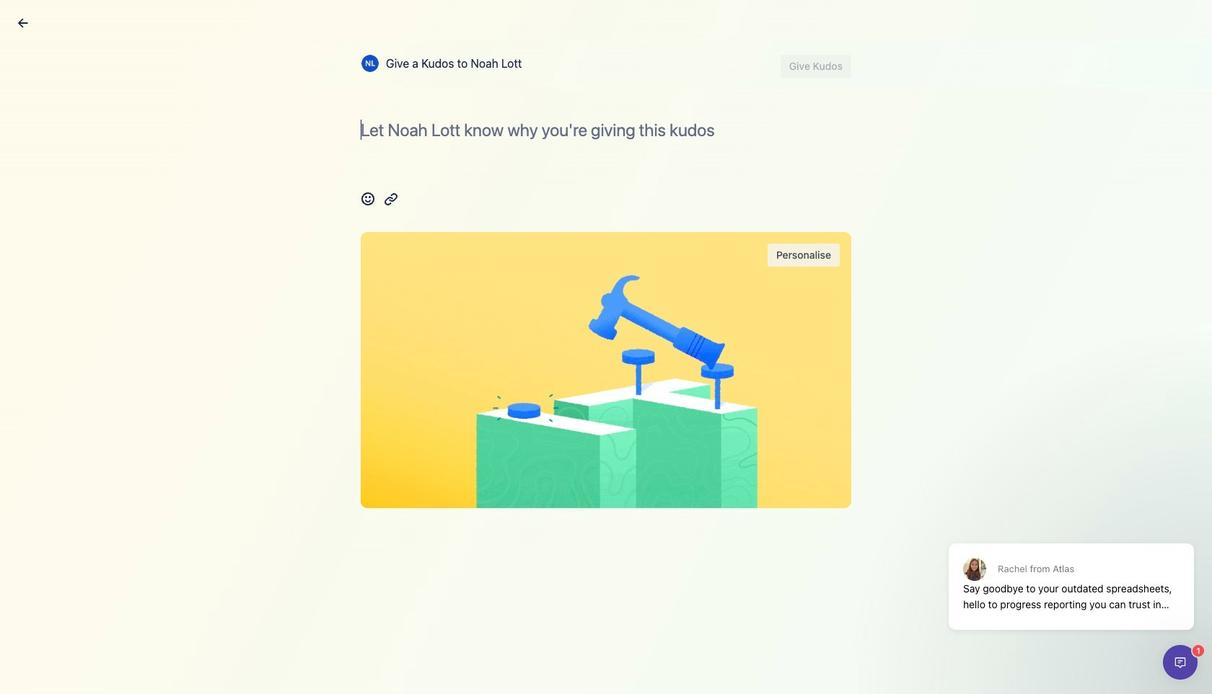 Task type: locate. For each thing, give the bounding box(es) containing it.
search image
[[918, 14, 929, 26]]

top element
[[9, 0, 912, 40]]

dialog
[[0, 0, 1212, 695], [941, 509, 1201, 641], [1163, 646, 1198, 680]]

None search field
[[912, 8, 1056, 31]]

banner
[[0, 0, 1212, 40]]



Task type: describe. For each thing, give the bounding box(es) containing it.
Search field
[[912, 8, 1056, 31]]

close drawer image
[[14, 14, 32, 32]]



Task type: vqa. For each thing, say whether or not it's contained in the screenshot.
TAB LIST
no



